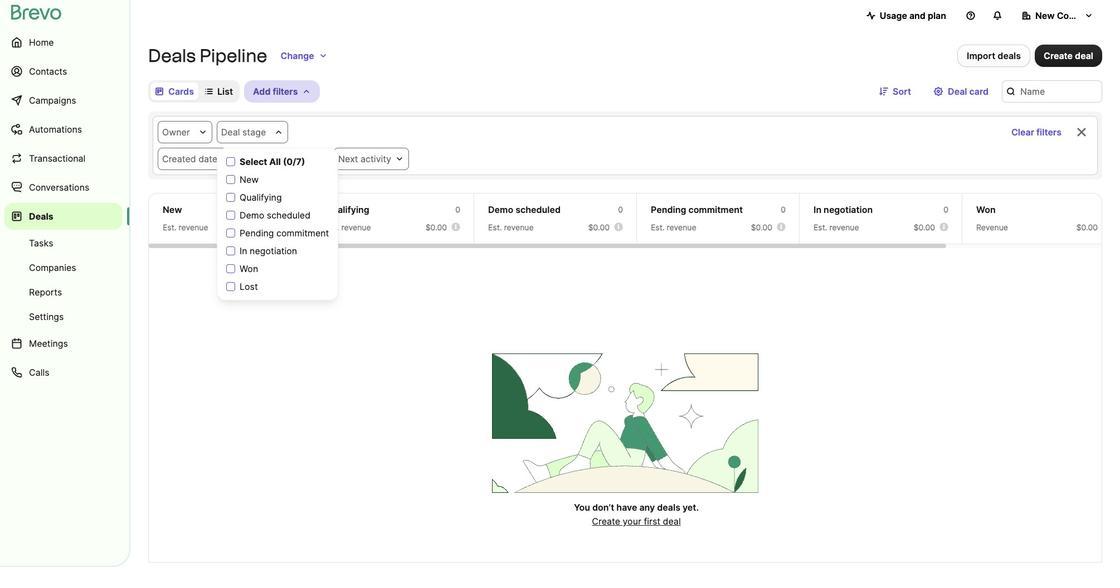 Task type: locate. For each thing, give the bounding box(es) containing it.
3 $0.00 from the left
[[589, 222, 610, 232]]

4 est. revenue from the left
[[651, 222, 697, 232]]

0 horizontal spatial new
[[163, 204, 182, 215]]

create inside button
[[1044, 50, 1073, 61]]

transactional
[[29, 153, 86, 164]]

deal
[[949, 86, 968, 97], [221, 127, 240, 138]]

meetings
[[29, 338, 68, 349]]

sort
[[893, 86, 912, 97]]

0 horizontal spatial deals
[[658, 502, 681, 513]]

close date
[[250, 153, 296, 164]]

add filters button
[[244, 80, 320, 103]]

est. revenue
[[163, 222, 208, 232], [326, 222, 371, 232], [488, 222, 534, 232], [651, 222, 697, 232], [814, 222, 860, 232]]

create deal button
[[1035, 45, 1103, 67]]

0 horizontal spatial create
[[592, 516, 621, 527]]

deal inside button
[[949, 86, 968, 97]]

0 horizontal spatial pending commitment
[[240, 228, 329, 239]]

filters for add filters
[[273, 86, 298, 97]]

new
[[1036, 10, 1055, 21], [240, 174, 259, 185], [163, 204, 182, 215]]

1 vertical spatial new
[[240, 174, 259, 185]]

owner button
[[158, 121, 212, 143]]

3 est. revenue from the left
[[488, 222, 534, 232]]

0 horizontal spatial demo
[[240, 210, 264, 221]]

meetings link
[[4, 330, 123, 357]]

1 vertical spatial in
[[240, 245, 247, 256]]

0 horizontal spatial deal
[[221, 127, 240, 138]]

list
[[217, 86, 233, 97]]

5 0 from the left
[[944, 205, 949, 214]]

0 horizontal spatial demo scheduled
[[240, 210, 311, 221]]

5 $0.00 from the left
[[914, 222, 936, 232]]

2 est. revenue from the left
[[326, 222, 371, 232]]

in
[[814, 204, 822, 215], [240, 245, 247, 256]]

usage and plan
[[880, 10, 947, 21]]

date
[[199, 153, 218, 164], [277, 153, 296, 164]]

deal left card
[[949, 86, 968, 97]]

5 est. revenue from the left
[[814, 222, 860, 232]]

est. revenue for qualifying
[[326, 222, 371, 232]]

have
[[617, 502, 638, 513]]

deal left stage
[[221, 127, 240, 138]]

qualifying down select on the left
[[240, 192, 282, 203]]

new left company
[[1036, 10, 1055, 21]]

0 vertical spatial create
[[1044, 50, 1073, 61]]

deals for deals pipeline
[[148, 45, 196, 66]]

deals
[[998, 50, 1022, 61], [658, 502, 681, 513]]

filters for clear filters
[[1037, 127, 1062, 138]]

$0.00
[[263, 222, 284, 232], [426, 222, 447, 232], [589, 222, 610, 232], [751, 222, 773, 232], [914, 222, 936, 232], [1077, 222, 1098, 232]]

create up name search field
[[1044, 50, 1073, 61]]

1 est. from the left
[[163, 222, 177, 232]]

create down don't
[[592, 516, 621, 527]]

1 horizontal spatial in negotiation
[[814, 204, 873, 215]]

2 vertical spatial new
[[163, 204, 182, 215]]

1 horizontal spatial date
[[277, 153, 296, 164]]

next
[[338, 153, 358, 164]]

0 horizontal spatial qualifying
[[240, 192, 282, 203]]

0 horizontal spatial deal
[[663, 516, 681, 527]]

tasks
[[29, 238, 53, 249]]

0 vertical spatial deal
[[1076, 50, 1094, 61]]

date inside created date popup button
[[199, 153, 218, 164]]

0 horizontal spatial in
[[240, 245, 247, 256]]

1 horizontal spatial in
[[814, 204, 822, 215]]

select all (0/7)
[[240, 156, 305, 167]]

est. revenue for in negotiation
[[814, 222, 860, 232]]

1 vertical spatial deals
[[29, 211, 53, 222]]

new company
[[1036, 10, 1099, 21]]

1 horizontal spatial won
[[977, 204, 996, 215]]

filters right clear
[[1037, 127, 1062, 138]]

lost
[[240, 281, 258, 292]]

0 horizontal spatial pending
[[240, 228, 274, 239]]

2 horizontal spatial new
[[1036, 10, 1055, 21]]

usage
[[880, 10, 908, 21]]

won inside list box
[[240, 263, 258, 274]]

1 vertical spatial qualifying
[[326, 204, 370, 215]]

next activity
[[338, 153, 391, 164]]

revenue for demo scheduled
[[504, 222, 534, 232]]

demo
[[488, 204, 514, 215], [240, 210, 264, 221]]

$0.00 for pending commitment
[[751, 222, 773, 232]]

revenue
[[179, 222, 208, 232], [342, 222, 371, 232], [504, 222, 534, 232], [667, 222, 697, 232], [830, 222, 860, 232]]

company
[[1058, 10, 1099, 21]]

import deals
[[967, 50, 1022, 61]]

deal inside "popup button"
[[221, 127, 240, 138]]

1 revenue from the left
[[179, 222, 208, 232]]

create
[[1044, 50, 1073, 61], [592, 516, 621, 527]]

filters
[[273, 86, 298, 97], [1037, 127, 1062, 138]]

won
[[977, 204, 996, 215], [240, 263, 258, 274]]

negotiation
[[824, 204, 873, 215], [250, 245, 297, 256]]

home
[[29, 37, 54, 48]]

1 0 from the left
[[293, 205, 298, 214]]

0 vertical spatial won
[[977, 204, 996, 215]]

4 $0.00 from the left
[[751, 222, 773, 232]]

new down select on the left
[[240, 174, 259, 185]]

import deals button
[[958, 45, 1031, 67]]

1 horizontal spatial deal
[[949, 86, 968, 97]]

1 horizontal spatial negotiation
[[824, 204, 873, 215]]

demo scheduled
[[488, 204, 561, 215], [240, 210, 311, 221]]

filters right add
[[273, 86, 298, 97]]

0 vertical spatial in
[[814, 204, 822, 215]]

calls link
[[4, 359, 123, 386]]

1 vertical spatial won
[[240, 263, 258, 274]]

0 for qualifying
[[456, 205, 461, 214]]

0 vertical spatial deals
[[998, 50, 1022, 61]]

5 revenue from the left
[[830, 222, 860, 232]]

est. for in negotiation
[[814, 222, 828, 232]]

2 revenue from the left
[[342, 222, 371, 232]]

1 vertical spatial pending commitment
[[240, 228, 329, 239]]

1 horizontal spatial deal
[[1076, 50, 1094, 61]]

new inside list box
[[240, 174, 259, 185]]

list box
[[217, 148, 339, 301]]

2 date from the left
[[277, 153, 296, 164]]

new down created
[[163, 204, 182, 215]]

revenue
[[977, 222, 1009, 232]]

reports
[[29, 287, 62, 298]]

campaigns
[[29, 95, 76, 106]]

1 vertical spatial pending
[[240, 228, 274, 239]]

1 est. revenue from the left
[[163, 222, 208, 232]]

date inside close date popup button
[[277, 153, 296, 164]]

1 horizontal spatial deals
[[998, 50, 1022, 61]]

1 horizontal spatial pending commitment
[[651, 204, 743, 215]]

0 vertical spatial deal
[[949, 86, 968, 97]]

2 0 from the left
[[456, 205, 461, 214]]

revenue for pending commitment
[[667, 222, 697, 232]]

revenue for in negotiation
[[830, 222, 860, 232]]

1 horizontal spatial demo scheduled
[[488, 204, 561, 215]]

deal down company
[[1076, 50, 1094, 61]]

0 horizontal spatial in negotiation
[[240, 245, 297, 256]]

3 0 from the left
[[619, 205, 623, 214]]

created date button
[[158, 148, 241, 170]]

deal right "first"
[[663, 516, 681, 527]]

1 vertical spatial create
[[592, 516, 621, 527]]

0
[[293, 205, 298, 214], [456, 205, 461, 214], [619, 205, 623, 214], [781, 205, 786, 214], [944, 205, 949, 214]]

1 vertical spatial in negotiation
[[240, 245, 297, 256]]

2 $0.00 from the left
[[426, 222, 447, 232]]

0 vertical spatial filters
[[273, 86, 298, 97]]

$0.00 for in negotiation
[[914, 222, 936, 232]]

cards
[[168, 86, 194, 97]]

next activity button
[[334, 148, 409, 170]]

deal inside you don't have any deals yet. create your first deal
[[663, 516, 681, 527]]

est. for new
[[163, 222, 177, 232]]

1 vertical spatial deal
[[663, 516, 681, 527]]

revenue for qualifying
[[342, 222, 371, 232]]

4 0 from the left
[[781, 205, 786, 214]]

1 vertical spatial deals
[[658, 502, 681, 513]]

1 $0.00 from the left
[[263, 222, 284, 232]]

deal
[[1076, 50, 1094, 61], [663, 516, 681, 527]]

5 est. from the left
[[814, 222, 828, 232]]

0 vertical spatial new
[[1036, 10, 1055, 21]]

4 revenue from the left
[[667, 222, 697, 232]]

deal card
[[949, 86, 989, 97]]

in negotiation
[[814, 204, 873, 215], [240, 245, 297, 256]]

0 horizontal spatial negotiation
[[250, 245, 297, 256]]

add filters
[[253, 86, 298, 97]]

reports link
[[4, 281, 123, 303]]

1 horizontal spatial create
[[1044, 50, 1073, 61]]

pending commitment
[[651, 204, 743, 215], [240, 228, 329, 239]]

0 vertical spatial qualifying
[[240, 192, 282, 203]]

usage and plan button
[[858, 4, 956, 27]]

deals inside you don't have any deals yet. create your first deal
[[658, 502, 681, 513]]

0 vertical spatial deals
[[148, 45, 196, 66]]

0 horizontal spatial won
[[240, 263, 258, 274]]

1 vertical spatial commitment
[[277, 228, 329, 239]]

deals up the tasks at top
[[29, 211, 53, 222]]

0 vertical spatial pending
[[651, 204, 687, 215]]

deals up cards button at left top
[[148, 45, 196, 66]]

0 horizontal spatial scheduled
[[267, 210, 311, 221]]

1 horizontal spatial deals
[[148, 45, 196, 66]]

pending commitment inside list box
[[240, 228, 329, 239]]

0 horizontal spatial deals
[[29, 211, 53, 222]]

create your first deal link
[[592, 516, 681, 527]]

1 vertical spatial deal
[[221, 127, 240, 138]]

won up lost
[[240, 263, 258, 274]]

3 est. from the left
[[488, 222, 502, 232]]

0 horizontal spatial filters
[[273, 86, 298, 97]]

scheduled
[[516, 204, 561, 215], [267, 210, 311, 221]]

deals right import
[[998, 50, 1022, 61]]

won up revenue
[[977, 204, 996, 215]]

cards button
[[151, 83, 198, 100]]

in negotiation inside list box
[[240, 245, 297, 256]]

deals pipeline
[[148, 45, 267, 66]]

4 est. from the left
[[651, 222, 665, 232]]

deals for deals
[[29, 211, 53, 222]]

commitment
[[689, 204, 743, 215], [277, 228, 329, 239]]

clear filters button
[[1003, 121, 1071, 143]]

deals
[[148, 45, 196, 66], [29, 211, 53, 222]]

est.
[[163, 222, 177, 232], [326, 222, 339, 232], [488, 222, 502, 232], [651, 222, 665, 232], [814, 222, 828, 232]]

0 horizontal spatial date
[[199, 153, 218, 164]]

1 vertical spatial filters
[[1037, 127, 1062, 138]]

1 horizontal spatial new
[[240, 174, 259, 185]]

3 revenue from the left
[[504, 222, 534, 232]]

1 horizontal spatial filters
[[1037, 127, 1062, 138]]

0 vertical spatial pending commitment
[[651, 204, 743, 215]]

qualifying down next
[[326, 204, 370, 215]]

2 est. from the left
[[326, 222, 339, 232]]

deal stage
[[221, 127, 266, 138]]

home link
[[4, 29, 123, 56]]

pending
[[651, 204, 687, 215], [240, 228, 274, 239]]

0 vertical spatial commitment
[[689, 204, 743, 215]]

deals right "any"
[[658, 502, 681, 513]]

1 date from the left
[[199, 153, 218, 164]]



Task type: describe. For each thing, give the bounding box(es) containing it.
new inside button
[[1036, 10, 1055, 21]]

0 horizontal spatial commitment
[[277, 228, 329, 239]]

created
[[162, 153, 196, 164]]

close date button
[[246, 148, 330, 170]]

1 horizontal spatial qualifying
[[326, 204, 370, 215]]

demo scheduled inside list box
[[240, 210, 311, 221]]

1 horizontal spatial scheduled
[[516, 204, 561, 215]]

sort button
[[871, 80, 921, 103]]

add
[[253, 86, 271, 97]]

1 horizontal spatial demo
[[488, 204, 514, 215]]

clear filters
[[1012, 127, 1062, 138]]

deals inside button
[[998, 50, 1022, 61]]

revenue for new
[[179, 222, 208, 232]]

change
[[281, 50, 314, 61]]

transactional link
[[4, 145, 123, 172]]

your
[[623, 516, 642, 527]]

you
[[574, 502, 591, 513]]

automations link
[[4, 116, 123, 143]]

change button
[[272, 45, 337, 67]]

import
[[967, 50, 996, 61]]

campaigns link
[[4, 87, 123, 114]]

and
[[910, 10, 926, 21]]

clear
[[1012, 127, 1035, 138]]

est. for qualifying
[[326, 222, 339, 232]]

list button
[[201, 83, 238, 100]]

card
[[970, 86, 989, 97]]

0 for demo scheduled
[[619, 205, 623, 214]]

first
[[644, 516, 661, 527]]

est. for demo scheduled
[[488, 222, 502, 232]]

qualifying inside list box
[[240, 192, 282, 203]]

companies
[[29, 262, 76, 273]]

you don't have any deals yet. create your first deal
[[574, 502, 699, 527]]

date for created date
[[199, 153, 218, 164]]

$0.00 for demo scheduled
[[589, 222, 610, 232]]

0 vertical spatial in negotiation
[[814, 204, 873, 215]]

pipeline
[[200, 45, 267, 66]]

Name search field
[[1003, 80, 1103, 103]]

create inside you don't have any deals yet. create your first deal
[[592, 516, 621, 527]]

(0/7)
[[283, 156, 305, 167]]

any
[[640, 502, 655, 513]]

settings
[[29, 311, 64, 322]]

1 horizontal spatial pending
[[651, 204, 687, 215]]

deals link
[[4, 203, 123, 230]]

automations
[[29, 124, 82, 135]]

$0.00 for new
[[263, 222, 284, 232]]

deal inside button
[[1076, 50, 1094, 61]]

owner
[[162, 127, 190, 138]]

plan
[[928, 10, 947, 21]]

0 for new
[[293, 205, 298, 214]]

deal for deal card
[[949, 86, 968, 97]]

1 horizontal spatial commitment
[[689, 204, 743, 215]]

close
[[250, 153, 274, 164]]

create deal
[[1044, 50, 1094, 61]]

new company button
[[1014, 4, 1103, 27]]

est. revenue for new
[[163, 222, 208, 232]]

0 vertical spatial negotiation
[[824, 204, 873, 215]]

deal stage button
[[217, 121, 288, 143]]

stage
[[243, 127, 266, 138]]

contacts link
[[4, 58, 123, 85]]

activity
[[361, 153, 391, 164]]

est. revenue for demo scheduled
[[488, 222, 534, 232]]

0 for pending commitment
[[781, 205, 786, 214]]

list box containing select all (0/7)
[[217, 148, 339, 301]]

contacts
[[29, 66, 67, 77]]

0 for in negotiation
[[944, 205, 949, 214]]

date for close date
[[277, 153, 296, 164]]

yet.
[[683, 502, 699, 513]]

tasks link
[[4, 232, 123, 254]]

6 $0.00 from the left
[[1077, 222, 1098, 232]]

settings link
[[4, 306, 123, 328]]

1 vertical spatial negotiation
[[250, 245, 297, 256]]

created date
[[162, 153, 218, 164]]

calls
[[29, 367, 49, 378]]

conversations link
[[4, 174, 123, 201]]

don't
[[593, 502, 615, 513]]

deal card button
[[925, 80, 998, 103]]

est. for pending commitment
[[651, 222, 665, 232]]

est. revenue for pending commitment
[[651, 222, 697, 232]]

select
[[240, 156, 267, 167]]

all
[[269, 156, 281, 167]]

deal for deal stage
[[221, 127, 240, 138]]

$0.00 for qualifying
[[426, 222, 447, 232]]

companies link
[[4, 256, 123, 279]]

conversations
[[29, 182, 89, 193]]



Task type: vqa. For each thing, say whether or not it's contained in the screenshot.
"Tailored solutions to fit your needs"
no



